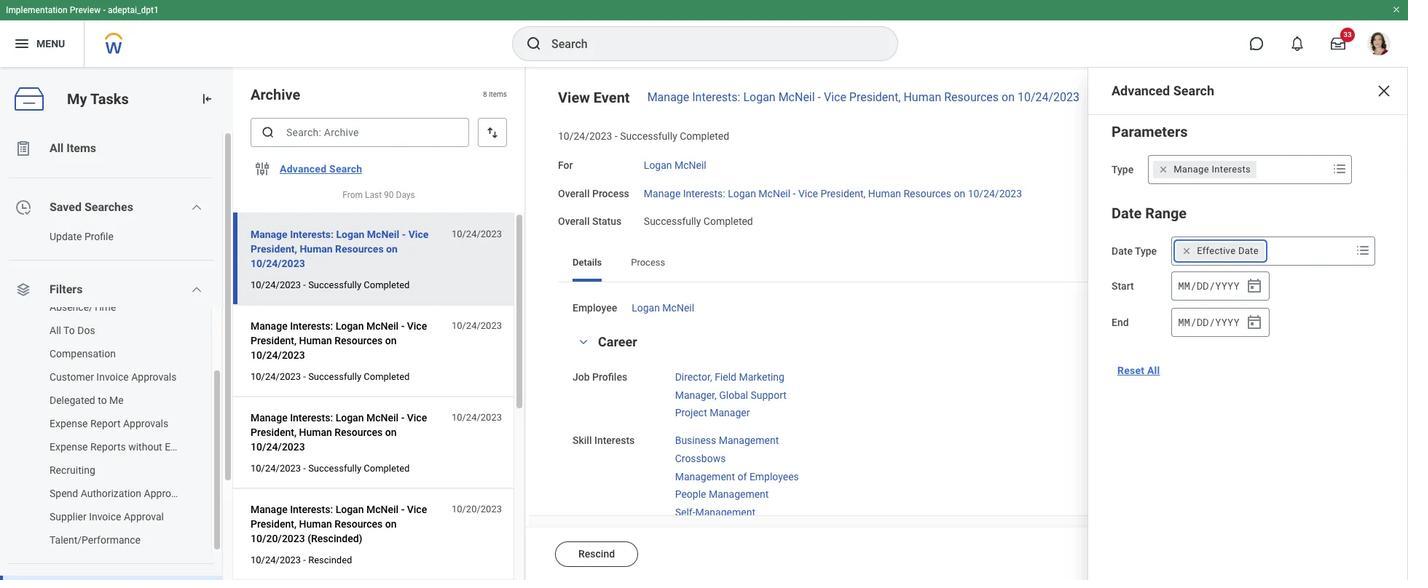 Task type: locate. For each thing, give the bounding box(es) containing it.
10/24/2023 - successfully completed for first manage interests: logan mcneil - vice president, human resources on 10/24/2023 button from the bottom
[[251, 463, 410, 474]]

0 horizontal spatial interests
[[594, 435, 635, 447]]

chevron down image inside saved searches "dropdown button"
[[191, 202, 203, 213]]

calendar image inside end "group"
[[1246, 314, 1263, 331]]

approvals
[[131, 372, 177, 383], [123, 418, 168, 430], [144, 488, 189, 500]]

all left to on the bottom of page
[[50, 325, 61, 337]]

1 vertical spatial logan mcneil link
[[632, 299, 694, 314]]

transformation import image
[[200, 92, 214, 106]]

0 vertical spatial dd
[[1197, 279, 1209, 293]]

dialog
[[1088, 67, 1408, 581]]

successfully for first manage interests: logan mcneil - vice president, human resources on 10/24/2023 button from the bottom
[[308, 463, 361, 474]]

calendar image for start
[[1246, 278, 1263, 295]]

interests inside option
[[1212, 164, 1251, 175]]

overall status element
[[644, 207, 753, 229]]

on inside manage interests: logan mcneil - vice president, human resources on 10/24/2023 link
[[954, 188, 965, 199]]

all left items
[[50, 141, 64, 155]]

0 vertical spatial expense
[[50, 418, 88, 430]]

-
[[103, 5, 106, 15], [818, 90, 821, 104], [615, 130, 618, 142], [793, 188, 796, 199], [402, 229, 406, 240], [303, 280, 306, 291], [401, 321, 404, 332], [303, 372, 306, 383], [401, 412, 404, 424], [303, 463, 306, 474], [401, 504, 404, 516], [303, 555, 306, 566]]

1 horizontal spatial process
[[631, 257, 665, 268]]

0 horizontal spatial search image
[[261, 125, 275, 140]]

supplier
[[50, 511, 86, 523]]

human for 2nd manage interests: logan mcneil - vice president, human resources on 10/24/2023 button
[[299, 335, 332, 347]]

approvals up "without"
[[123, 418, 168, 430]]

0 horizontal spatial process
[[592, 188, 629, 199]]

mm / dd / yyyy inside end "group"
[[1178, 315, 1240, 329]]

10/20/2023 inside manage interests: logan mcneil - vice president, human resources on 10/20/2023 (rescinded)
[[251, 533, 305, 545]]

approvals for spend authorization approvals
[[144, 488, 189, 500]]

2 vertical spatial approvals
[[144, 488, 189, 500]]

date up the start
[[1112, 246, 1133, 257]]

0 vertical spatial process
[[592, 188, 629, 199]]

successfully for 1st manage interests: logan mcneil - vice president, human resources on 10/24/2023 button from the top
[[308, 280, 361, 291]]

1 vertical spatial approvals
[[123, 418, 168, 430]]

0 vertical spatial manage interests: logan mcneil - vice president, human resources on 10/24/2023 link
[[647, 90, 1080, 104]]

mm inside start group
[[1178, 279, 1190, 293]]

on inside manage interests: logan mcneil - vice president, human resources on 10/20/2023 (rescinded)
[[385, 519, 397, 530]]

project manager link
[[675, 404, 750, 419]]

yyyy for start
[[1215, 279, 1240, 293]]

logan mcneil for 10/24/2023 - successfully completed
[[644, 159, 706, 171]]

1 vertical spatial overall
[[558, 216, 590, 227]]

completed for 1st manage interests: logan mcneil - vice president, human resources on 10/24/2023 button from the top
[[364, 280, 410, 291]]

skill interests
[[573, 435, 635, 447]]

logan mcneil link for process
[[632, 299, 694, 314]]

completed for first manage interests: logan mcneil - vice president, human resources on 10/24/2023 button from the bottom
[[364, 463, 410, 474]]

calendar image
[[1246, 278, 1263, 295], [1246, 314, 1263, 331]]

1 vertical spatial process
[[631, 257, 665, 268]]

advanced up "parameters" button
[[1112, 83, 1170, 98]]

compensation button
[[0, 342, 197, 366]]

0 vertical spatial mm / dd / yyyy
[[1178, 279, 1240, 293]]

2 list from the top
[[0, 296, 222, 552]]

manage interests element
[[1174, 163, 1251, 176]]

filters
[[50, 283, 83, 296]]

logan
[[743, 90, 776, 104], [644, 159, 672, 171], [728, 188, 756, 199], [336, 229, 364, 240], [632, 302, 660, 314], [336, 321, 364, 332], [336, 412, 364, 424], [336, 504, 364, 516]]

1 vertical spatial type
[[1135, 246, 1157, 257]]

expense down delegated
[[50, 418, 88, 430]]

dd down start group
[[1197, 315, 1209, 329]]

parameters group
[[1112, 120, 1384, 184]]

approvals for expense report approvals
[[123, 418, 168, 430]]

1 dd from the top
[[1197, 279, 1209, 293]]

talent/performance button
[[0, 529, 197, 552]]

logan mcneil link
[[644, 156, 706, 171], [632, 299, 694, 314]]

process
[[592, 188, 629, 199], [631, 257, 665, 268]]

mm / dd / yyyy inside start group
[[1178, 279, 1240, 293]]

items selected list containing director, field marketing
[[675, 368, 810, 420]]

1 calendar image from the top
[[1246, 278, 1263, 295]]

last
[[365, 190, 382, 200]]

overall for overall status
[[558, 216, 590, 227]]

list containing absence/time
[[0, 296, 222, 552]]

1 vertical spatial advanced search
[[280, 163, 362, 175]]

manage inside manage interests: logan mcneil - vice president, human resources on 10/20/2023 (rescinded)
[[251, 504, 287, 516]]

manage interests: logan mcneil - vice president, human resources on 10/24/2023 link for process
[[644, 185, 1022, 199]]

items selected list containing business management
[[675, 432, 822, 538]]

calendar image down start group
[[1246, 314, 1263, 331]]

advanced right configure image
[[280, 163, 327, 175]]

1 vertical spatial invoice
[[89, 511, 121, 523]]

approvals up delegated to me button
[[131, 372, 177, 383]]

item list element
[[233, 67, 526, 581]]

x small image
[[1156, 162, 1171, 177], [1180, 244, 1194, 259]]

to
[[63, 325, 75, 337]]

clipboard image
[[15, 140, 32, 157]]

0 horizontal spatial advanced search
[[280, 163, 362, 175]]

0 vertical spatial approvals
[[131, 372, 177, 383]]

0 horizontal spatial type
[[1112, 164, 1134, 176]]

2 calendar image from the top
[[1246, 314, 1263, 331]]

x small image inside effective date, press delete to clear value. option
[[1180, 244, 1194, 259]]

x small image down parameters
[[1156, 162, 1171, 177]]

overall down for
[[558, 188, 590, 199]]

items selected list
[[675, 368, 810, 420], [675, 432, 822, 538]]

approvals inside 'button'
[[123, 418, 168, 430]]

2 vertical spatial chevron down image
[[575, 337, 592, 347]]

logan mcneil up overall status element
[[644, 159, 706, 171]]

director, field marketing link
[[675, 368, 785, 383]]

successfully
[[620, 130, 677, 142], [644, 216, 701, 227], [308, 280, 361, 291], [308, 372, 361, 383], [308, 463, 361, 474]]

calendar image for end
[[1246, 314, 1263, 331]]

2 mm from the top
[[1178, 315, 1190, 329]]

x small image for date type
[[1180, 244, 1194, 259]]

manage
[[647, 90, 689, 104], [1174, 164, 1209, 175], [644, 188, 681, 199], [251, 229, 288, 240], [251, 321, 287, 332], [251, 412, 287, 424], [251, 504, 287, 516]]

all items
[[50, 141, 96, 155]]

process up status
[[592, 188, 629, 199]]

reset
[[1118, 365, 1145, 377]]

mm inside end "group"
[[1178, 315, 1190, 329]]

process right details
[[631, 257, 665, 268]]

dd down effective
[[1197, 279, 1209, 293]]

Search: Archive text field
[[251, 118, 469, 147]]

date right effective
[[1238, 246, 1259, 256]]

saved searches
[[50, 200, 133, 214]]

0 vertical spatial advanced
[[1112, 83, 1170, 98]]

manage interests: logan mcneil - vice president, human resources on 10/24/2023 link for event
[[647, 90, 1080, 104]]

on
[[1002, 90, 1015, 104], [954, 188, 965, 199], [386, 243, 398, 255], [385, 335, 397, 347], [385, 427, 397, 439], [385, 519, 397, 530]]

2 vertical spatial manage interests: logan mcneil - vice president, human resources on 10/24/2023 button
[[251, 409, 444, 456]]

0 vertical spatial x small image
[[1156, 162, 1171, 177]]

logan mcneil up career
[[632, 302, 694, 314]]

x small image for type
[[1156, 162, 1171, 177]]

dd inside start group
[[1197, 279, 1209, 293]]

approvals up approval
[[144, 488, 189, 500]]

type inside date range 'group'
[[1135, 246, 1157, 257]]

all to dos
[[50, 325, 95, 337]]

0 horizontal spatial search
[[329, 163, 362, 175]]

0 vertical spatial mm
[[1178, 279, 1190, 293]]

interests inside career group
[[594, 435, 635, 447]]

type down date range button
[[1135, 246, 1157, 257]]

1 overall from the top
[[558, 188, 590, 199]]

0 vertical spatial search image
[[525, 35, 543, 52]]

on for first manage interests: logan mcneil - vice president, human resources on 10/24/2023 button from the bottom
[[385, 427, 397, 439]]

notifications large image
[[1290, 36, 1305, 51]]

expense reports without exceptions
[[50, 441, 214, 453]]

1 vertical spatial mm
[[1178, 315, 1190, 329]]

0 vertical spatial all
[[50, 141, 64, 155]]

interests
[[1212, 164, 1251, 175], [594, 435, 635, 447]]

successfully for 2nd manage interests: logan mcneil - vice president, human resources on 10/24/2023 button
[[308, 372, 361, 383]]

rescinded
[[308, 555, 352, 566]]

spend
[[50, 488, 78, 500]]

customer invoice approvals
[[50, 372, 177, 383]]

advanced search inside button
[[280, 163, 362, 175]]

mm
[[1178, 279, 1190, 293], [1178, 315, 1190, 329]]

list
[[0, 131, 233, 581], [0, 296, 222, 552]]

customer
[[50, 372, 94, 383]]

profile
[[84, 231, 114, 243]]

0 vertical spatial logan mcneil link
[[644, 156, 706, 171]]

view
[[558, 89, 590, 106]]

approvals for customer invoice approvals
[[131, 372, 177, 383]]

1 mm from the top
[[1178, 279, 1190, 293]]

overall process
[[558, 188, 629, 199]]

1 horizontal spatial interests
[[1212, 164, 1251, 175]]

1 vertical spatial search
[[329, 163, 362, 175]]

details
[[573, 257, 602, 268]]

mm down start group
[[1178, 315, 1190, 329]]

expense inside button
[[50, 441, 88, 453]]

clock check image
[[15, 199, 32, 216]]

mm / dd / yyyy for start
[[1178, 279, 1240, 293]]

profiles
[[592, 371, 627, 383]]

1 items selected list from the top
[[675, 368, 810, 420]]

career group
[[573, 333, 1354, 581]]

adeptai_dpt1
[[108, 5, 159, 15]]

1 horizontal spatial search image
[[525, 35, 543, 52]]

1 horizontal spatial advanced
[[1112, 83, 1170, 98]]

mcneil inside manage interests: logan mcneil - vice president, human resources on 10/20/2023 (rescinded)
[[366, 504, 399, 516]]

invoice for approval
[[89, 511, 121, 523]]

successfully completed
[[644, 216, 753, 227]]

1 vertical spatial manage interests: logan mcneil - vice president, human resources on 10/24/2023 button
[[251, 318, 444, 364]]

1 horizontal spatial advanced search
[[1112, 83, 1214, 98]]

1 vertical spatial 10/20/2023
[[251, 533, 305, 545]]

type down "parameters" button
[[1112, 164, 1134, 176]]

manage interests, press delete to clear value. option
[[1153, 161, 1257, 178]]

1 vertical spatial x small image
[[1180, 244, 1194, 259]]

1 vertical spatial dd
[[1197, 315, 1209, 329]]

management
[[719, 435, 779, 447], [675, 471, 735, 483], [709, 489, 769, 501], [695, 507, 755, 519]]

mm for start
[[1178, 279, 1190, 293]]

delegated to me
[[50, 395, 124, 407]]

8 items
[[483, 91, 507, 99]]

x small image left effective
[[1180, 244, 1194, 259]]

expense up recruiting
[[50, 441, 88, 453]]

resources inside manage interests: logan mcneil - vice president, human resources on 10/20/2023 (rescinded)
[[335, 519, 383, 530]]

1 vertical spatial logan mcneil
[[632, 302, 694, 314]]

invoice up me
[[96, 372, 129, 383]]

2 vertical spatial all
[[1147, 365, 1160, 377]]

0 vertical spatial overall
[[558, 188, 590, 199]]

yyyy inside start group
[[1215, 279, 1240, 293]]

list containing all items
[[0, 131, 233, 581]]

1 expense from the top
[[50, 418, 88, 430]]

1 vertical spatial items selected list
[[675, 432, 822, 538]]

all inside button
[[50, 325, 61, 337]]

0 vertical spatial invoice
[[96, 372, 129, 383]]

human inside manage interests: logan mcneil - vice president, human resources on 10/20/2023 (rescinded)
[[299, 519, 332, 530]]

reset all button
[[1112, 356, 1166, 385]]

1 horizontal spatial 10/20/2023
[[452, 504, 502, 515]]

prompts image
[[1331, 160, 1349, 178]]

expense
[[50, 418, 88, 430], [50, 441, 88, 453]]

2 dd from the top
[[1197, 315, 1209, 329]]

invoice
[[96, 372, 129, 383], [89, 511, 121, 523]]

management down people management
[[695, 507, 755, 519]]

chevron down image for filters
[[191, 284, 203, 296]]

mm / dd / yyyy down effective
[[1178, 279, 1240, 293]]

chevron down image inside filters dropdown button
[[191, 284, 203, 296]]

event
[[594, 89, 630, 106]]

completed
[[680, 130, 729, 142], [704, 216, 753, 227], [364, 280, 410, 291], [364, 372, 410, 383], [364, 463, 410, 474]]

effective date element
[[1197, 245, 1259, 258]]

yyyy
[[1215, 279, 1240, 293], [1215, 315, 1240, 329]]

1 horizontal spatial x small image
[[1180, 244, 1194, 259]]

0 vertical spatial logan mcneil
[[644, 159, 706, 171]]

logan mcneil link for 10/24/2023 - successfully completed
[[644, 156, 706, 171]]

talent/performance
[[50, 535, 141, 546]]

manager, global support link
[[675, 386, 787, 401]]

dd
[[1197, 279, 1209, 293], [1197, 315, 1209, 329]]

inbox large image
[[1331, 36, 1346, 51]]

mm / dd / yyyy
[[1178, 279, 1240, 293], [1178, 315, 1240, 329]]

0 vertical spatial type
[[1112, 164, 1134, 176]]

0 horizontal spatial 10/20/2023
[[251, 533, 305, 545]]

1 yyyy from the top
[[1215, 279, 1240, 293]]

1 vertical spatial expense
[[50, 441, 88, 453]]

management down management of employees
[[709, 489, 769, 501]]

all right reset
[[1147, 365, 1160, 377]]

2 expense from the top
[[50, 441, 88, 453]]

human for manage interests: logan mcneil - vice president, human resources on 10/20/2023 (rescinded) button
[[299, 519, 332, 530]]

delegated
[[50, 395, 95, 407]]

2 yyyy from the top
[[1215, 315, 1240, 329]]

yyyy down effective date 'element'
[[1215, 279, 1240, 293]]

logan mcneil link up overall status element
[[644, 156, 706, 171]]

calendar image down effective date 'element'
[[1246, 278, 1263, 295]]

10/20/2023
[[452, 504, 502, 515], [251, 533, 305, 545]]

2 items selected list from the top
[[675, 432, 822, 538]]

president, inside manage interests: logan mcneil - vice president, human resources on 10/20/2023 (rescinded)
[[251, 519, 296, 530]]

absence/time button
[[0, 296, 197, 319]]

1 mm / dd / yyyy from the top
[[1178, 279, 1240, 293]]

career button
[[598, 334, 637, 349]]

end group
[[1172, 308, 1270, 337]]

dd for end
[[1197, 315, 1209, 329]]

employee
[[573, 302, 617, 314]]

date
[[1112, 205, 1142, 222], [1112, 246, 1133, 257], [1238, 246, 1259, 256]]

resources
[[944, 90, 999, 104], [904, 188, 951, 199], [335, 243, 384, 255], [335, 335, 383, 347], [335, 427, 383, 439], [335, 519, 383, 530]]

0 vertical spatial calendar image
[[1246, 278, 1263, 295]]

yyyy down start group
[[1215, 315, 1240, 329]]

manager, global support
[[675, 389, 787, 401]]

1 list from the top
[[0, 131, 233, 581]]

/
[[1190, 279, 1197, 293], [1209, 279, 1215, 293], [1190, 315, 1197, 329], [1209, 315, 1215, 329]]

0 vertical spatial yyyy
[[1215, 279, 1240, 293]]

mm / dd / yyyy down start group
[[1178, 315, 1240, 329]]

end
[[1112, 317, 1129, 329]]

mm for end
[[1178, 315, 1190, 329]]

1 horizontal spatial type
[[1135, 246, 1157, 257]]

0 vertical spatial chevron down image
[[191, 202, 203, 213]]

all
[[50, 141, 64, 155], [50, 325, 61, 337], [1147, 365, 1160, 377]]

1 vertical spatial chevron down image
[[191, 284, 203, 296]]

overall status
[[558, 216, 622, 227]]

0 vertical spatial items selected list
[[675, 368, 810, 420]]

0 vertical spatial manage interests: logan mcneil - vice president, human resources on 10/24/2023 button
[[251, 226, 444, 273]]

0 vertical spatial interests
[[1212, 164, 1251, 175]]

chevron down image
[[191, 202, 203, 213], [191, 284, 203, 296], [575, 337, 592, 347]]

0 vertical spatial 10/20/2023
[[452, 504, 502, 515]]

0 horizontal spatial x small image
[[1156, 162, 1171, 177]]

search up the from
[[329, 163, 362, 175]]

date up date type
[[1112, 205, 1142, 222]]

manage inside option
[[1174, 164, 1209, 175]]

2 overall from the top
[[558, 216, 590, 227]]

tab list
[[558, 247, 1368, 282]]

tab list containing details
[[558, 247, 1368, 282]]

advanced search
[[1112, 83, 1214, 98], [280, 163, 362, 175]]

0 horizontal spatial advanced
[[280, 163, 327, 175]]

effective date
[[1197, 246, 1259, 256]]

0 vertical spatial search
[[1173, 83, 1214, 98]]

status
[[592, 216, 622, 227]]

expense reports without exceptions button
[[0, 436, 214, 459]]

1 vertical spatial advanced
[[280, 163, 327, 175]]

yyyy inside end "group"
[[1215, 315, 1240, 329]]

1 vertical spatial yyyy
[[1215, 315, 1240, 329]]

perspective image
[[15, 281, 32, 299]]

people management
[[675, 489, 769, 501]]

dd inside end "group"
[[1197, 315, 1209, 329]]

overall left status
[[558, 216, 590, 227]]

x small image inside manage interests, press delete to clear value. option
[[1156, 162, 1171, 177]]

1 vertical spatial manage interests: logan mcneil - vice president, human resources on 10/24/2023 link
[[644, 185, 1022, 199]]

1 vertical spatial all
[[50, 325, 61, 337]]

1 vertical spatial interests
[[594, 435, 635, 447]]

search image
[[525, 35, 543, 52], [261, 125, 275, 140]]

advanced search up the from
[[280, 163, 362, 175]]

advanced search up "parameters" button
[[1112, 83, 1214, 98]]

support
[[751, 389, 787, 401]]

mm down effective date, press delete to clear value. option on the top right of page
[[1178, 279, 1190, 293]]

calendar image inside start group
[[1246, 278, 1263, 295]]

human for first manage interests: logan mcneil - vice president, human resources on 10/24/2023 button from the bottom
[[299, 427, 332, 439]]

management for people management
[[709, 489, 769, 501]]

invoice down authorization
[[89, 511, 121, 523]]

effective date, press delete to clear value. option
[[1177, 243, 1265, 260]]

resources for manage interests: logan mcneil - vice president, human resources on 10/20/2023 (rescinded) button
[[335, 519, 383, 530]]

search up "parameters" button
[[1173, 83, 1214, 98]]

management for self-management
[[695, 507, 755, 519]]

vice inside manage interests: logan mcneil - vice president, human resources on 10/20/2023 (rescinded)
[[407, 504, 427, 516]]

1 vertical spatial mm / dd / yyyy
[[1178, 315, 1240, 329]]

1 horizontal spatial search
[[1173, 83, 1214, 98]]

yyyy for end
[[1215, 315, 1240, 329]]

logan mcneil link up career
[[632, 299, 694, 314]]

approval
[[124, 511, 164, 523]]

overall
[[558, 188, 590, 199], [558, 216, 590, 227]]

date for date range
[[1112, 205, 1142, 222]]

my tasks element
[[0, 67, 233, 581]]

date range
[[1112, 205, 1187, 222]]

completed for 2nd manage interests: logan mcneil - vice president, human resources on 10/24/2023 button
[[364, 372, 410, 383]]

expense for expense reports without exceptions
[[50, 441, 88, 453]]

all inside dialog
[[1147, 365, 1160, 377]]

expense inside 'button'
[[50, 418, 88, 430]]

1 vertical spatial calendar image
[[1246, 314, 1263, 331]]

management down manager
[[719, 435, 779, 447]]

2 mm / dd / yyyy from the top
[[1178, 315, 1240, 329]]



Task type: describe. For each thing, give the bounding box(es) containing it.
supplier invoice approval button
[[0, 506, 197, 529]]

parameters button
[[1112, 123, 1188, 141]]

recruiting
[[50, 465, 95, 476]]

absence/time
[[50, 302, 116, 313]]

prompts image
[[1354, 242, 1372, 259]]

without
[[128, 441, 162, 453]]

management of employees
[[675, 471, 799, 483]]

completed inside overall status element
[[704, 216, 753, 227]]

spend authorization approvals
[[50, 488, 189, 500]]

skill
[[573, 435, 592, 447]]

interests: inside manage interests: logan mcneil - vice president, human resources on 10/20/2023 (rescinded)
[[290, 504, 333, 516]]

career
[[598, 334, 637, 349]]

job
[[573, 371, 590, 383]]

reset all
[[1118, 365, 1160, 377]]

advanced inside button
[[280, 163, 327, 175]]

on for 1st manage interests: logan mcneil - vice president, human resources on 10/24/2023 button from the top
[[386, 243, 398, 255]]

employees
[[750, 471, 799, 483]]

search inside dialog
[[1173, 83, 1214, 98]]

human for 1st manage interests: logan mcneil - vice president, human resources on 10/24/2023 button from the top
[[300, 243, 333, 255]]

effective
[[1197, 246, 1236, 256]]

all for all to dos
[[50, 325, 61, 337]]

90
[[384, 190, 394, 200]]

2 manage interests: logan mcneil - vice president, human resources on 10/24/2023 button from the top
[[251, 318, 444, 364]]

implementation preview -   adeptai_dpt1
[[6, 5, 159, 15]]

range
[[1145, 205, 1187, 222]]

searches
[[84, 200, 133, 214]]

business management link
[[675, 432, 779, 447]]

type inside parameters group
[[1112, 164, 1134, 176]]

customer invoice approvals button
[[0, 366, 197, 389]]

report
[[90, 418, 121, 430]]

interests for skill interests
[[594, 435, 635, 447]]

0 vertical spatial advanced search
[[1112, 83, 1214, 98]]

manage interests: logan mcneil - vice president, human resources on 10/20/2023 (rescinded) button
[[251, 501, 444, 548]]

project
[[675, 407, 707, 419]]

update
[[50, 231, 82, 243]]

10/24/2023 - successfully completed for 1st manage interests: logan mcneil - vice president, human resources on 10/24/2023 button from the top
[[251, 280, 410, 291]]

archive
[[251, 86, 300, 103]]

expense for expense report approvals
[[50, 418, 88, 430]]

expense report approvals button
[[0, 412, 197, 436]]

filters button
[[0, 272, 222, 307]]

close environment banner image
[[1392, 5, 1401, 14]]

me
[[109, 395, 124, 407]]

management down crossbows
[[675, 471, 735, 483]]

1 manage interests: logan mcneil - vice president, human resources on 10/24/2023 button from the top
[[251, 226, 444, 273]]

successfully inside overall status element
[[644, 216, 701, 227]]

search inside advanced search button
[[329, 163, 362, 175]]

global
[[719, 389, 748, 401]]

business
[[675, 435, 716, 447]]

self-
[[675, 507, 695, 519]]

chevron down image for saved searches
[[191, 202, 203, 213]]

management for business management
[[719, 435, 779, 447]]

3 manage interests: logan mcneil - vice president, human resources on 10/24/2023 button from the top
[[251, 409, 444, 456]]

- inside banner
[[103, 5, 106, 15]]

dd for start
[[1197, 279, 1209, 293]]

recruiting button
[[0, 459, 197, 482]]

spend authorization approvals button
[[0, 482, 197, 506]]

implementation preview -   adeptai_dpt1 banner
[[0, 0, 1408, 67]]

job profiles
[[573, 371, 627, 383]]

(rescinded)
[[308, 533, 362, 545]]

date inside effective date 'element'
[[1238, 246, 1259, 256]]

chevron down image inside career group
[[575, 337, 592, 347]]

tasks
[[90, 90, 129, 108]]

logan inside manage interests: logan mcneil - vice president, human resources on 10/20/2023 (rescinded)
[[336, 504, 364, 516]]

director,
[[675, 371, 712, 383]]

logan mcneil for process
[[632, 302, 694, 314]]

human inside manage interests: logan mcneil - vice president, human resources on 10/24/2023 link
[[868, 188, 901, 199]]

implementation
[[6, 5, 68, 15]]

configure image
[[254, 160, 271, 178]]

from
[[343, 190, 363, 200]]

reports
[[90, 441, 126, 453]]

my tasks
[[67, 90, 129, 108]]

crossbows link
[[675, 450, 726, 465]]

parameters
[[1112, 123, 1188, 141]]

x image
[[1375, 82, 1393, 100]]

self-management link
[[675, 504, 755, 519]]

1 vertical spatial search image
[[261, 125, 275, 140]]

people
[[675, 489, 706, 501]]

crossbows
[[675, 453, 726, 465]]

supplier invoice approval
[[50, 511, 164, 523]]

items selected list for skill interests
[[675, 432, 822, 538]]

interests for manage interests
[[1212, 164, 1251, 175]]

start group
[[1172, 272, 1270, 301]]

preview
[[70, 5, 101, 15]]

update profile button
[[0, 225, 208, 248]]

start
[[1112, 280, 1134, 292]]

- inside manage interests: logan mcneil - vice president, human resources on 10/20/2023 (rescinded)
[[401, 504, 404, 516]]

resources for 2nd manage interests: logan mcneil - vice president, human resources on 10/24/2023 button
[[335, 335, 383, 347]]

all to dos button
[[0, 319, 197, 342]]

all items button
[[0, 131, 222, 166]]

field
[[715, 371, 737, 383]]

date for date type
[[1112, 246, 1133, 257]]

items selected list for job profiles
[[675, 368, 810, 420]]

manager,
[[675, 389, 717, 401]]

on for 2nd manage interests: logan mcneil - vice president, human resources on 10/24/2023 button
[[385, 335, 397, 347]]

date range group
[[1112, 202, 1384, 339]]

10/24/2023 - rescinded
[[251, 555, 352, 566]]

director, field marketing
[[675, 371, 785, 383]]

from last 90 days
[[343, 190, 415, 200]]

self-management
[[675, 507, 755, 519]]

manage interests: logan mcneil - vice president, human resources on 10/20/2023 (rescinded)
[[251, 504, 427, 545]]

days
[[396, 190, 415, 200]]

mm / dd / yyyy for end
[[1178, 315, 1240, 329]]

dos
[[77, 325, 95, 337]]

manage interests
[[1174, 164, 1251, 175]]

project manager
[[675, 407, 750, 419]]

manager
[[710, 407, 750, 419]]

resources for 1st manage interests: logan mcneil - vice president, human resources on 10/24/2023 button from the top
[[335, 243, 384, 255]]

items
[[489, 91, 507, 99]]

view event
[[558, 89, 630, 106]]

dialog containing parameters
[[1088, 67, 1408, 581]]

all for all items
[[50, 141, 64, 155]]

authorization
[[81, 488, 141, 500]]

on for manage interests: logan mcneil - vice president, human resources on 10/20/2023 (rescinded) button
[[385, 519, 397, 530]]

management of employees link
[[675, 468, 799, 483]]

overall for overall process
[[558, 188, 590, 199]]

search image inside implementation preview -   adeptai_dpt1 banner
[[525, 35, 543, 52]]

business management
[[675, 435, 779, 447]]

delegated to me button
[[0, 389, 197, 412]]

process inside tab list
[[631, 257, 665, 268]]

invoice for approvals
[[96, 372, 129, 383]]

my
[[67, 90, 87, 108]]

advanced search button
[[274, 154, 368, 184]]

list inside 'my tasks' element
[[0, 296, 222, 552]]

for
[[558, 159, 573, 171]]

resources for first manage interests: logan mcneil - vice president, human resources on 10/24/2023 button from the bottom
[[335, 427, 383, 439]]

expense report approvals
[[50, 418, 168, 430]]

10/24/2023 - successfully completed for 2nd manage interests: logan mcneil - vice president, human resources on 10/24/2023 button
[[251, 372, 410, 383]]

profile logan mcneil element
[[1359, 28, 1399, 60]]

date type
[[1112, 246, 1157, 257]]



Task type: vqa. For each thing, say whether or not it's contained in the screenshot.


